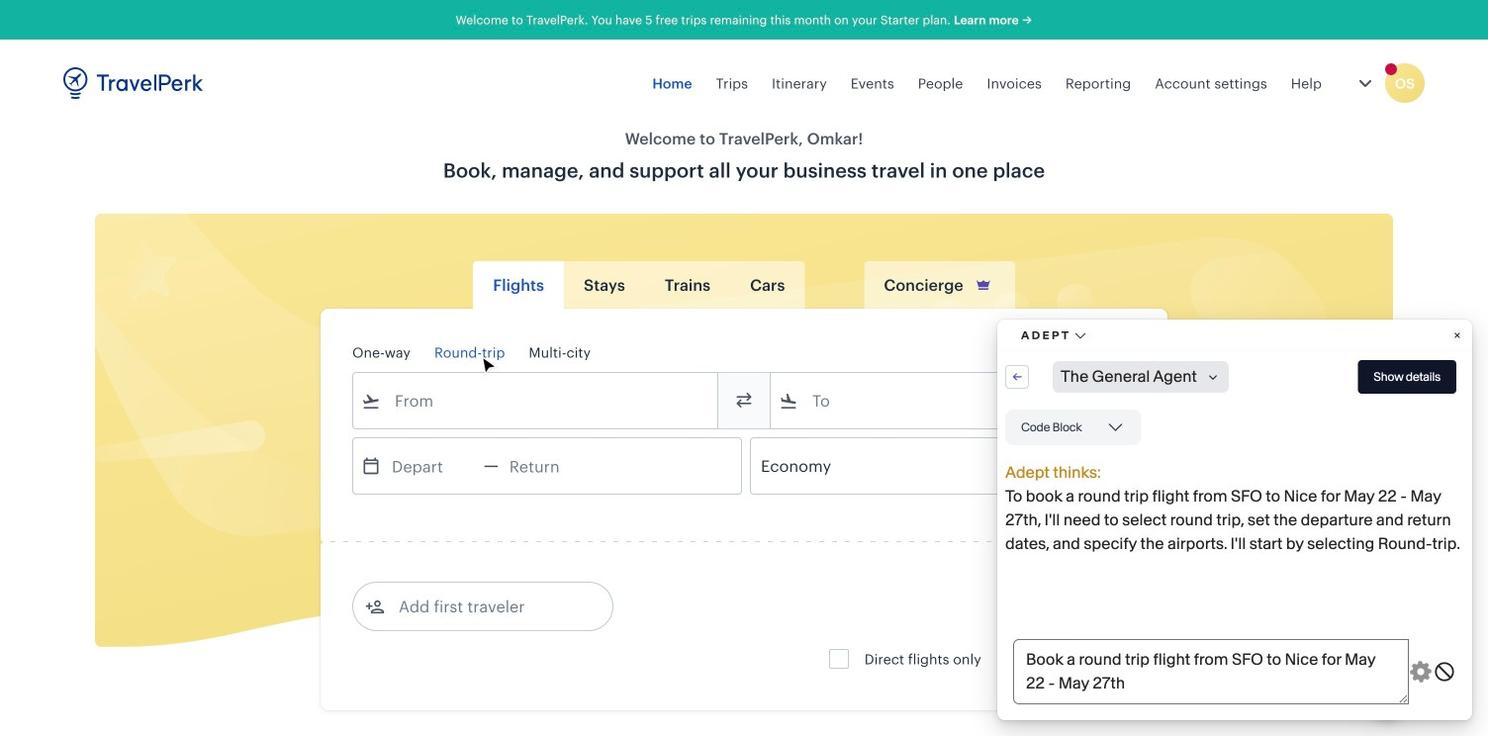 Task type: describe. For each thing, give the bounding box(es) containing it.
Return text field
[[499, 438, 601, 494]]

Add first traveler search field
[[385, 591, 591, 622]]

To search field
[[799, 385, 1109, 417]]

From search field
[[381, 385, 692, 417]]



Task type: vqa. For each thing, say whether or not it's contained in the screenshot.
To search field
yes



Task type: locate. For each thing, give the bounding box(es) containing it.
Depart text field
[[381, 438, 484, 494]]



